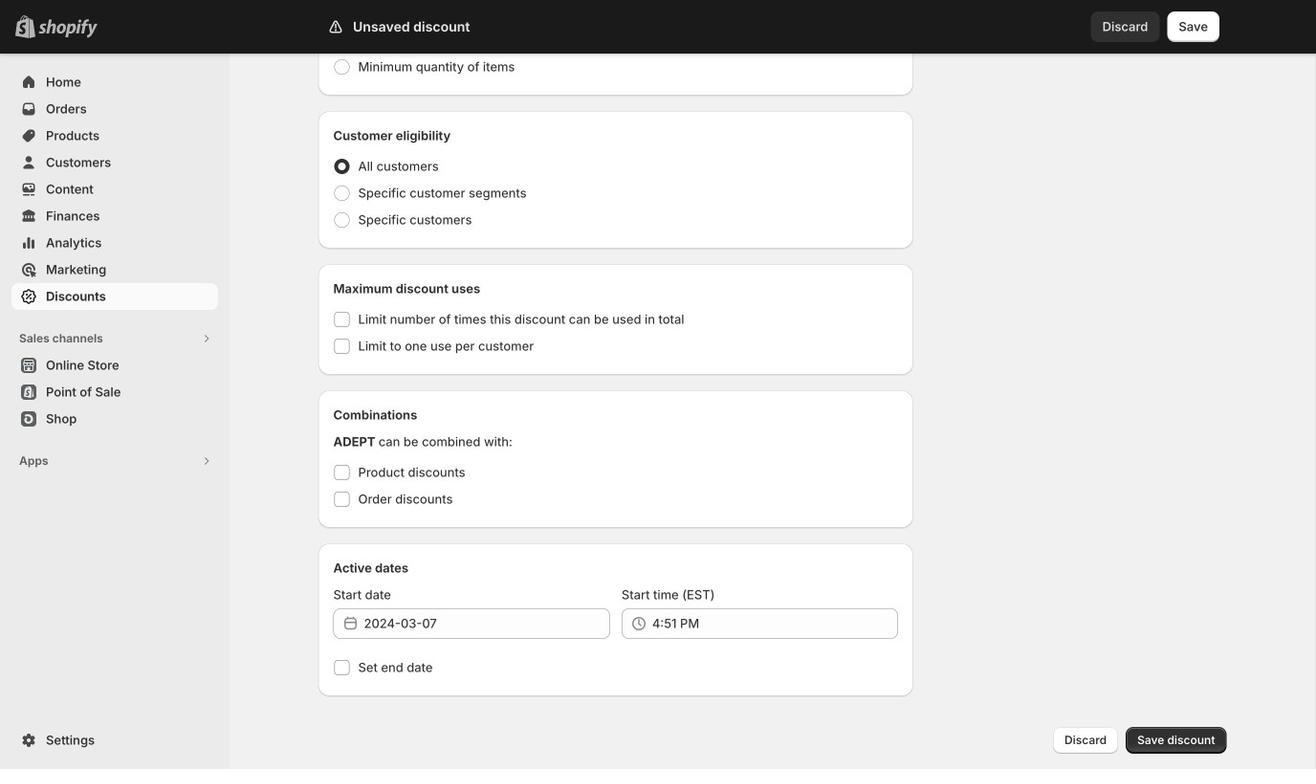 Task type: locate. For each thing, give the bounding box(es) containing it.
Enter time text field
[[652, 609, 899, 639]]

shopify image
[[38, 19, 98, 38]]



Task type: vqa. For each thing, say whether or not it's contained in the screenshot.
YYYY-MM-DD text field
yes



Task type: describe. For each thing, give the bounding box(es) containing it.
YYYY-MM-DD text field
[[364, 609, 610, 639]]



